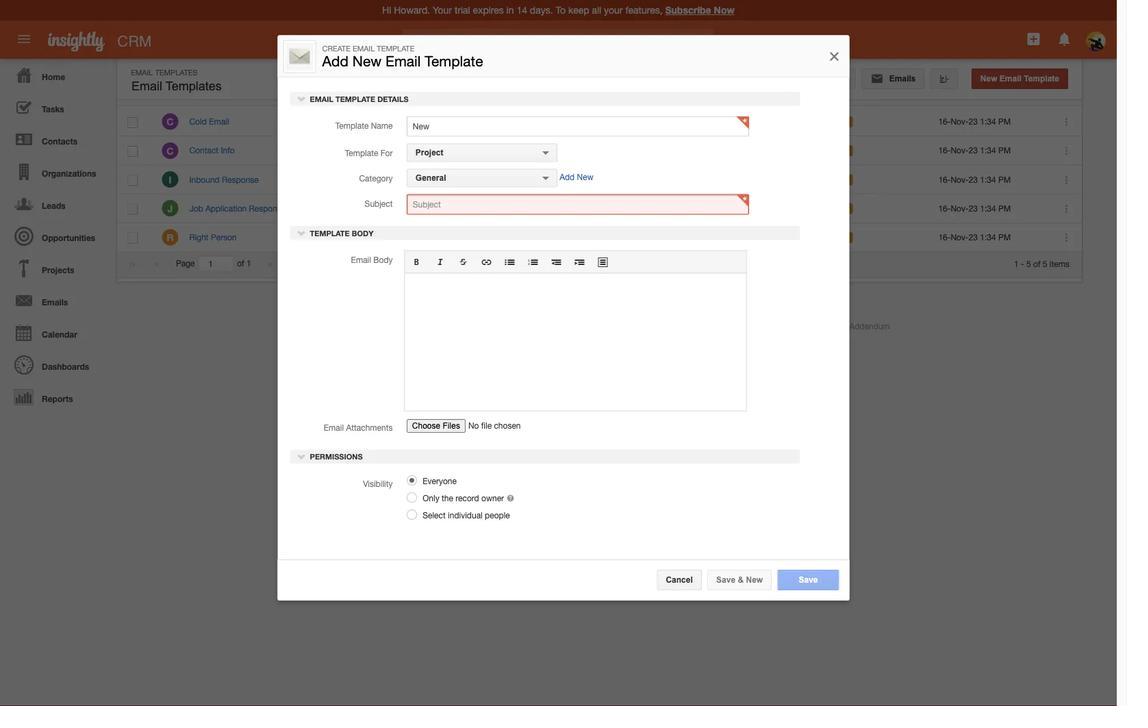 Task type: locate. For each thing, give the bounding box(es) containing it.
3 1:34 from the top
[[981, 175, 997, 184]]

me
[[379, 232, 391, 242]]

application inside add new email template dialog
[[405, 250, 747, 411]]

howard inside i row
[[461, 175, 490, 184]]

16- for do you have time to connect?
[[939, 117, 951, 126]]

2 vertical spatial chevron down image
[[297, 452, 307, 461]]

1 vertical spatial chevron down image
[[297, 228, 307, 238]]

thanks for contacting us.
[[325, 175, 419, 184]]

for down template name
[[354, 146, 364, 155]]

Subject text field
[[407, 194, 749, 215]]

0 vertical spatial name
[[189, 88, 212, 98]]

brown inside i row
[[492, 175, 516, 184]]

thanks up thanks for applying...
[[325, 175, 352, 184]]

c
[[167, 116, 174, 127], [167, 145, 174, 156]]

1 horizontal spatial category
[[597, 88, 632, 98]]

hiring cell
[[587, 194, 690, 223]]

c link for contact info
[[162, 142, 178, 159]]

cell up hiring
[[587, 165, 690, 194]]

2 vertical spatial for
[[354, 204, 364, 213]]

new up date
[[981, 74, 998, 83]]

16-nov-23 1:34 pm inside i row
[[939, 175, 1011, 184]]

1 horizontal spatial save
[[799, 575, 818, 585]]

5 23 from the top
[[969, 232, 978, 242]]

subject down thanks for contacting us. link
[[365, 199, 393, 209]]

add up email template details
[[322, 52, 349, 69]]

0 vertical spatial add
[[322, 52, 349, 69]]

0 vertical spatial contact
[[189, 146, 219, 155]]

23 inside i row
[[969, 175, 978, 184]]

0% cell for do you have time to connect?
[[826, 108, 928, 136]]

1 23 from the top
[[969, 117, 978, 126]]

contact cell for r
[[690, 223, 826, 252]]

cell down lead
[[690, 136, 826, 165]]

howard brown link for r
[[461, 232, 516, 242]]

16-nov-23 1:34 pm cell for do you have time to connect?
[[928, 108, 1048, 136]]

0 vertical spatial thanks
[[325, 146, 352, 155]]

0 horizontal spatial emails
[[42, 297, 68, 307]]

1 brown from the top
[[492, 117, 516, 126]]

response up the job application response "link"
[[222, 175, 259, 184]]

nov-
[[951, 117, 969, 126], [951, 146, 969, 155], [951, 175, 969, 184], [951, 204, 969, 213], [951, 232, 969, 242]]

thanks for connecting
[[325, 146, 407, 155]]

howard brown up general button
[[461, 146, 516, 155]]

0%
[[839, 117, 851, 126], [839, 146, 851, 155], [839, 175, 851, 184], [839, 204, 851, 213], [839, 233, 851, 242]]

4 16-nov-23 1:34 pm cell from the top
[[928, 194, 1048, 223]]

16-nov-23 1:34 pm
[[939, 117, 1011, 126], [939, 146, 1011, 155], [939, 175, 1011, 184], [939, 204, 1011, 213], [939, 232, 1011, 242]]

3 16- from the top
[[939, 175, 951, 184]]

c left cold
[[167, 116, 174, 127]]

contact inside j row
[[700, 204, 729, 213]]

c link
[[162, 113, 178, 130], [162, 142, 178, 159]]

thanks for applying... link
[[325, 204, 405, 213]]

1 howard brown link from the top
[[461, 146, 516, 155]]

select
[[423, 510, 446, 520]]

subject inside row
[[325, 88, 355, 98]]

0 horizontal spatial emails link
[[3, 284, 110, 317]]

brown up project button at the top of the page
[[492, 117, 516, 126]]

response right "application"
[[249, 204, 286, 213]]

0% inside i row
[[839, 175, 851, 184]]

howard down general button
[[461, 204, 490, 213]]

nov- inside i row
[[951, 175, 969, 184]]

add
[[322, 52, 349, 69], [560, 172, 575, 182]]

1 horizontal spatial add
[[560, 172, 575, 182]]

brown
[[492, 117, 516, 126], [492, 146, 516, 155], [492, 175, 516, 184], [492, 204, 516, 213], [492, 232, 516, 242]]

4 16- from the top
[[939, 204, 951, 213]]

1 contact cell from the top
[[690, 194, 826, 223]]

i link
[[162, 171, 178, 188]]

2 howard brown from the top
[[461, 146, 516, 155]]

email
[[353, 44, 375, 53], [386, 52, 421, 69], [131, 68, 153, 77], [1000, 74, 1022, 83], [132, 79, 162, 93], [310, 95, 334, 104], [209, 117, 229, 126], [351, 255, 371, 265], [324, 423, 344, 433]]

subscribe now link
[[666, 4, 735, 16]]

c row up i row on the top
[[117, 108, 1082, 136]]

thanks inside the c row
[[325, 146, 352, 155]]

5 0% from the top
[[839, 233, 851, 242]]

2 16- from the top
[[939, 146, 951, 155]]

2 nov- from the top
[[951, 146, 969, 155]]

1 vertical spatial thanks
[[325, 175, 352, 184]]

save
[[717, 575, 736, 585], [799, 575, 818, 585]]

2 howard brown link from the top
[[461, 175, 516, 184]]

r link
[[162, 229, 178, 246]]

category down template for
[[359, 174, 393, 183]]

1 vertical spatial c
[[167, 145, 174, 156]]

none file field inside add new email template dialog
[[407, 418, 562, 439]]

toolbar
[[405, 251, 746, 274]]

j link
[[162, 200, 178, 217]]

body down me
[[374, 255, 393, 265]]

3 23 from the top
[[969, 175, 978, 184]]

5 nov- from the top
[[951, 232, 969, 242]]

1 down the job application response "link"
[[247, 259, 251, 268]]

email template details
[[308, 95, 409, 104]]

save left the &
[[717, 575, 736, 585]]

brown inside j row
[[492, 204, 516, 213]]

2 23 from the top
[[969, 146, 978, 155]]

3 16-nov-23 1:34 pm cell from the top
[[928, 165, 1048, 194]]

3 0% from the top
[[839, 175, 851, 184]]

cell up hiring cell
[[587, 136, 690, 165]]

processing
[[807, 321, 848, 331]]

1 16- from the top
[[939, 117, 951, 126]]

3 howard brown from the top
[[461, 175, 516, 184]]

2 of from the left
[[1034, 259, 1041, 268]]

2 0% cell from the top
[[826, 136, 928, 165]]

2 pm from the top
[[999, 146, 1011, 155]]

chevron down image
[[297, 94, 307, 104], [297, 228, 307, 238], [297, 452, 307, 461]]

howard brown inside j row
[[461, 204, 516, 213]]

2 c link from the top
[[162, 142, 178, 159]]

save & new button
[[708, 570, 772, 591]]

0 vertical spatial chevron down image
[[297, 94, 307, 104]]

1 horizontal spatial emails link
[[862, 69, 925, 89]]

thanks inside i row
[[325, 175, 352, 184]]

2 16-nov-23 1:34 pm cell from the top
[[928, 136, 1048, 165]]

1 horizontal spatial subject
[[365, 199, 393, 209]]

subject up do
[[325, 88, 355, 98]]

for
[[354, 146, 364, 155], [354, 175, 364, 184], [354, 204, 364, 213]]

template left the all
[[377, 44, 415, 53]]

j
[[168, 203, 173, 214]]

template down the all
[[425, 52, 483, 69]]

5 pm from the top
[[999, 232, 1011, 242]]

howard down owner
[[461, 117, 490, 126]]

2 16-nov-23 1:34 pm from the top
[[939, 146, 1011, 155]]

emails link
[[862, 69, 925, 89], [3, 284, 110, 317]]

1 vertical spatial response
[[249, 204, 286, 213]]

0 vertical spatial response
[[222, 175, 259, 184]]

None radio
[[407, 475, 417, 486], [407, 510, 417, 520], [407, 475, 417, 486], [407, 510, 417, 520]]

info
[[221, 146, 235, 155]]

0 vertical spatial c link
[[162, 113, 178, 130]]

reports link
[[3, 381, 110, 413]]

chevron down image left permissions
[[297, 452, 307, 461]]

None file field
[[407, 418, 562, 439]]

1 vertical spatial the
[[442, 493, 453, 503]]

4 0% cell from the top
[[826, 194, 928, 223]]

1 vertical spatial body
[[374, 255, 393, 265]]

projects
[[42, 265, 74, 275]]

contact cell
[[690, 194, 826, 223], [690, 223, 826, 252]]

to right me
[[393, 232, 400, 242]]

add new
[[560, 172, 594, 182]]

2 1:34 from the top
[[981, 146, 997, 155]]

howard brown down general button
[[461, 204, 516, 213]]

create email template add new email template
[[322, 44, 483, 69]]

howard brown inside i row
[[461, 175, 516, 184]]

1 left -
[[1015, 259, 1019, 268]]

subscribe
[[666, 4, 712, 16]]

howard brown link
[[461, 146, 516, 155], [461, 175, 516, 184], [461, 204, 516, 213], [461, 232, 516, 242]]

-
[[1021, 259, 1025, 268]]

you
[[338, 117, 352, 126], [343, 232, 356, 242]]

0% for thanks for applying...
[[839, 204, 851, 213]]

sales cell
[[587, 108, 690, 136], [587, 223, 690, 252]]

4 nov- from the top
[[951, 204, 969, 213]]

0 horizontal spatial category
[[359, 174, 393, 183]]

0 horizontal spatial save
[[717, 575, 736, 585]]

the inside add new email template dialog
[[442, 493, 453, 503]]

23 inside j row
[[969, 204, 978, 213]]

the left right
[[402, 232, 414, 242]]

0 vertical spatial subject
[[325, 88, 355, 98]]

howard up general button
[[461, 146, 490, 155]]

1 horizontal spatial of
[[1034, 259, 1041, 268]]

2 sales from the top
[[600, 233, 620, 242]]

person?
[[435, 232, 465, 242]]

pm inside j row
[[999, 204, 1011, 213]]

addendum
[[850, 321, 890, 331]]

1 16-nov-23 1:34 pm from the top
[[939, 117, 1011, 126]]

brown down howard brown cell
[[492, 146, 516, 155]]

0 vertical spatial category
[[597, 88, 632, 98]]

howard right right
[[461, 232, 490, 242]]

for inside i row
[[354, 175, 364, 184]]

howard brown for c
[[461, 146, 516, 155]]

1 c from the top
[[167, 116, 174, 127]]

0 vertical spatial c
[[167, 116, 174, 127]]

brown for c
[[492, 146, 516, 155]]

1 sales cell from the top
[[587, 108, 690, 136]]

1:34 for thanks for applying...
[[981, 204, 997, 213]]

howard brown up project button at the top of the page
[[461, 117, 516, 126]]

2 chevron down image from the top
[[297, 228, 307, 238]]

1 horizontal spatial 5
[[1043, 259, 1048, 268]]

template down the notifications "image"
[[1024, 74, 1060, 83]]

sales cell down search this list... text box
[[587, 108, 690, 136]]

category
[[597, 88, 632, 98], [359, 174, 393, 183]]

brown right person?
[[492, 232, 516, 242]]

new email template
[[981, 74, 1060, 83]]

thanks for j
[[325, 204, 352, 213]]

Name text field
[[407, 116, 749, 137]]

5 16- from the top
[[939, 232, 951, 242]]

16-nov-23 1:34 pm inside j row
[[939, 204, 1011, 213]]

thanks
[[325, 146, 352, 155], [325, 175, 352, 184], [325, 204, 352, 213]]

0 vertical spatial body
[[352, 229, 374, 238]]

3 pm from the top
[[999, 175, 1011, 184]]

23 for thanks for contacting us.
[[969, 175, 978, 184]]

you right can
[[343, 232, 356, 242]]

3 for from the top
[[354, 204, 364, 213]]

5 right -
[[1027, 259, 1032, 268]]

1 vertical spatial templates
[[166, 79, 222, 93]]

brown down general button
[[492, 204, 516, 213]]

cell
[[587, 136, 690, 165], [690, 136, 826, 165], [587, 165, 690, 194], [690, 165, 826, 194]]

howard brown cell
[[451, 108, 587, 136]]

response inside i row
[[222, 175, 259, 184]]

privacy policy
[[722, 321, 774, 331]]

1 save from the left
[[717, 575, 736, 585]]

howard inside j row
[[461, 204, 490, 213]]

c row
[[117, 108, 1082, 136], [117, 136, 1082, 165]]

3 howard from the top
[[461, 175, 490, 184]]

new right the &
[[746, 575, 763, 585]]

0 vertical spatial emails link
[[862, 69, 925, 89]]

save right the &
[[799, 575, 818, 585]]

4 brown from the top
[[492, 204, 516, 213]]

5 16-nov-23 1:34 pm from the top
[[939, 232, 1011, 242]]

4 16-nov-23 1:34 pm from the top
[[939, 204, 1011, 213]]

0 vertical spatial to
[[392, 117, 399, 126]]

1 thanks from the top
[[325, 146, 352, 155]]

1 vertical spatial sales
[[600, 233, 620, 242]]

sales down hiring
[[600, 233, 620, 242]]

5 1:34 from the top
[[981, 232, 997, 242]]

navigation
[[0, 59, 110, 413]]

16-
[[939, 117, 951, 126], [939, 146, 951, 155], [939, 175, 951, 184], [939, 204, 951, 213], [939, 232, 951, 242]]

2 vertical spatial thanks
[[325, 204, 352, 213]]

hiring
[[600, 204, 622, 213]]

1 c link from the top
[[162, 113, 178, 130]]

thanks up template body
[[325, 204, 352, 213]]

4 howard from the top
[[461, 204, 490, 213]]

1 vertical spatial to
[[393, 232, 400, 242]]

1 vertical spatial for
[[354, 175, 364, 184]]

5
[[1027, 259, 1032, 268], [1043, 259, 1048, 268]]

4 pm from the top
[[999, 204, 1011, 213]]

visibility
[[363, 479, 393, 488]]

body left me
[[352, 229, 374, 238]]

16- inside j row
[[939, 204, 951, 213]]

1 vertical spatial you
[[343, 232, 356, 242]]

cancel
[[666, 575, 693, 585]]

can you point me to the right person? howard brown
[[325, 232, 516, 242]]

add new email template dialog
[[278, 35, 850, 601]]

16- for thanks for contacting us.
[[939, 175, 951, 184]]

owner
[[461, 88, 487, 98]]

template body
[[308, 229, 374, 238]]

sales cell down hiring
[[587, 223, 690, 252]]

23 for do you have time to connect?
[[969, 117, 978, 126]]

0 vertical spatial emails
[[887, 74, 916, 83]]

0 vertical spatial you
[[338, 117, 352, 126]]

c link for cold email
[[162, 113, 178, 130]]

sales up i row on the top
[[600, 117, 620, 126]]

16- for thanks for connecting
[[939, 146, 951, 155]]

3 howard brown link from the top
[[461, 204, 516, 213]]

sales cell for r
[[587, 223, 690, 252]]

2 0% from the top
[[839, 146, 851, 155]]

of down the right person link
[[237, 259, 244, 268]]

1 horizontal spatial the
[[442, 493, 453, 503]]

howard down project button at the top of the page
[[461, 175, 490, 184]]

1 vertical spatial emails
[[42, 297, 68, 307]]

1 for from the top
[[354, 146, 364, 155]]

0% inside j row
[[839, 204, 851, 213]]

to right time
[[392, 117, 399, 126]]

pm inside i row
[[999, 175, 1011, 184]]

None checkbox
[[128, 175, 138, 186]]

4 23 from the top
[[969, 204, 978, 213]]

16-nov-23 1:34 pm for thanks for applying...
[[939, 204, 1011, 213]]

1 vertical spatial contact
[[700, 204, 729, 213]]

blog link
[[391, 321, 408, 331]]

1 0% cell from the top
[[826, 108, 928, 136]]

row
[[117, 80, 1082, 106]]

0 vertical spatial sales
[[600, 117, 620, 126]]

row containing name
[[117, 80, 1082, 106]]

3 0% cell from the top
[[826, 165, 928, 194]]

1:34 inside j row
[[981, 204, 997, 213]]

1 chevron down image from the top
[[297, 94, 307, 104]]

for inside j row
[[354, 204, 364, 213]]

howard brown
[[461, 117, 516, 126], [461, 146, 516, 155], [461, 175, 516, 184], [461, 204, 516, 213]]

refresh list image
[[761, 74, 774, 83]]

nov- for thanks for contacting us.
[[951, 175, 969, 184]]

1 vertical spatial c link
[[162, 142, 178, 159]]

new right create
[[353, 52, 382, 69]]

0 horizontal spatial 1
[[247, 259, 251, 268]]

do
[[325, 117, 336, 126]]

5 left 'items'
[[1043, 259, 1048, 268]]

None checkbox
[[127, 87, 138, 98], [128, 117, 138, 128], [128, 146, 138, 157], [128, 204, 138, 215], [128, 233, 138, 244], [127, 87, 138, 98], [128, 117, 138, 128], [128, 146, 138, 157], [128, 204, 138, 215], [128, 233, 138, 244]]

4 howard brown link from the top
[[461, 232, 516, 242]]

howard brown inside cell
[[461, 117, 516, 126]]

3 brown from the top
[[492, 175, 516, 184]]

&
[[738, 575, 744, 585]]

0 vertical spatial the
[[402, 232, 414, 242]]

3 16-nov-23 1:34 pm from the top
[[939, 175, 1011, 184]]

howard inside r row
[[461, 232, 490, 242]]

brown down project button at the top of the page
[[492, 175, 516, 184]]

2 vertical spatial contact
[[700, 232, 729, 242]]

howard for c
[[461, 146, 490, 155]]

2 for from the top
[[354, 175, 364, 184]]

row group
[[117, 108, 1082, 252]]

template type
[[699, 88, 755, 98]]

0 horizontal spatial the
[[402, 232, 414, 242]]

0 horizontal spatial of
[[237, 259, 244, 268]]

2 thanks from the top
[[325, 175, 352, 184]]

c link left cold
[[162, 113, 178, 130]]

email templates email templates
[[131, 68, 222, 93]]

for left contacting
[[354, 175, 364, 184]]

1 of from the left
[[237, 259, 244, 268]]

emails link right open
[[862, 69, 925, 89]]

of right -
[[1034, 259, 1041, 268]]

0 vertical spatial sales cell
[[587, 108, 690, 136]]

emails link down projects
[[3, 284, 110, 317]]

1 pm from the top
[[999, 117, 1011, 126]]

c up i link
[[167, 145, 174, 156]]

0% cell for thanks for contacting us.
[[826, 165, 928, 194]]

add inside create email template add new email template
[[322, 52, 349, 69]]

chevron down image left can
[[297, 228, 307, 238]]

4 0% from the top
[[839, 204, 851, 213]]

c for contact info
[[167, 145, 174, 156]]

inbound response
[[189, 175, 259, 184]]

2 save from the left
[[799, 575, 818, 585]]

general
[[416, 173, 446, 183]]

right
[[189, 232, 209, 242]]

1 vertical spatial subject
[[365, 199, 393, 209]]

save for save & new
[[717, 575, 736, 585]]

0 horizontal spatial name
[[189, 88, 212, 98]]

0% cell
[[826, 108, 928, 136], [826, 136, 928, 165], [826, 165, 928, 194], [826, 194, 928, 223], [826, 223, 928, 252]]

created
[[938, 88, 969, 98]]

thanks for contacting us. link
[[325, 175, 419, 184]]

howard brown for j
[[461, 204, 516, 213]]

1 nov- from the top
[[951, 117, 969, 126]]

row group containing c
[[117, 108, 1082, 252]]

permissions
[[308, 452, 363, 461]]

j row
[[117, 194, 1082, 223]]

to inside r row
[[393, 232, 400, 242]]

4 howard brown from the top
[[461, 204, 516, 213]]

16- inside i row
[[939, 175, 951, 184]]

16- for thanks for applying...
[[939, 204, 951, 213]]

5 howard from the top
[[461, 232, 490, 242]]

you right do
[[338, 117, 352, 126]]

1:34 inside i row
[[981, 175, 997, 184]]

category up name text field at the top of the page
[[597, 88, 632, 98]]

new
[[353, 52, 382, 69], [981, 74, 998, 83], [577, 172, 594, 182], [746, 575, 763, 585]]

23 for thanks for applying...
[[969, 204, 978, 213]]

c row up 'add new'
[[117, 136, 1082, 165]]

templates
[[155, 68, 198, 77], [166, 79, 222, 93]]

chevron down image left email template details
[[297, 94, 307, 104]]

1 howard from the top
[[461, 117, 490, 126]]

2 contact cell from the top
[[690, 223, 826, 252]]

to
[[392, 117, 399, 126], [393, 232, 400, 242]]

1 0% from the top
[[839, 117, 851, 126]]

do you have time to connect?
[[325, 117, 436, 126]]

toolbar inside application
[[405, 251, 746, 274]]

contact inside r row
[[700, 232, 729, 242]]

connecting
[[366, 146, 407, 155]]

3 thanks from the top
[[325, 204, 352, 213]]

1 horizontal spatial 1
[[1015, 259, 1019, 268]]

None radio
[[407, 493, 417, 503]]

1 vertical spatial category
[[359, 174, 393, 183]]

c link up i link
[[162, 142, 178, 159]]

0 horizontal spatial 5
[[1027, 259, 1032, 268]]

2 howard from the top
[[461, 146, 490, 155]]

1 16-nov-23 1:34 pm cell from the top
[[928, 108, 1048, 136]]

1 1:34 from the top
[[981, 117, 997, 126]]

the right the only
[[442, 493, 453, 503]]

16-nov-23 1:34 pm for thanks for contacting us.
[[939, 175, 1011, 184]]

time
[[374, 117, 389, 126]]

save button
[[778, 570, 840, 591]]

1 howard brown from the top
[[461, 117, 516, 126]]

connect?
[[401, 117, 436, 126]]

template left type
[[699, 88, 735, 98]]

project
[[416, 148, 444, 157]]

2 sales cell from the top
[[587, 223, 690, 252]]

2 c from the top
[[167, 145, 174, 156]]

sales inside the c row
[[600, 117, 620, 126]]

thanks inside j row
[[325, 204, 352, 213]]

application
[[405, 250, 747, 411]]

2 brown from the top
[[492, 146, 516, 155]]

0 vertical spatial templates
[[155, 68, 198, 77]]

howard inside cell
[[461, 117, 490, 126]]

0 vertical spatial for
[[354, 146, 364, 155]]

5 brown from the top
[[492, 232, 516, 242]]

howard
[[461, 117, 490, 126], [461, 146, 490, 155], [461, 175, 490, 184], [461, 204, 490, 213], [461, 232, 490, 242]]

to inside the c row
[[392, 117, 399, 126]]

1 vertical spatial name
[[371, 121, 393, 131]]

3 chevron down image from the top
[[297, 452, 307, 461]]

thanks for applying...
[[325, 204, 405, 213]]

thanks for c
[[325, 146, 352, 155]]

add up subject 'text field'
[[560, 172, 575, 182]]

new inside create email template add new email template
[[353, 52, 382, 69]]

response
[[222, 175, 259, 184], [249, 204, 286, 213]]

3 nov- from the top
[[951, 175, 969, 184]]

for left 'applying...'
[[354, 204, 364, 213]]

nov- inside j row
[[951, 204, 969, 213]]

for inside the c row
[[354, 146, 364, 155]]

record
[[456, 493, 479, 503]]

howard brown down project button at the top of the page
[[461, 175, 516, 184]]

blog
[[391, 321, 408, 331]]

0 horizontal spatial add
[[322, 52, 349, 69]]

you inside r row
[[343, 232, 356, 242]]

brown inside howard brown cell
[[492, 117, 516, 126]]

4 1:34 from the top
[[981, 204, 997, 213]]

1 horizontal spatial name
[[371, 121, 393, 131]]

sales inside r row
[[600, 233, 620, 242]]

1 sales from the top
[[600, 117, 620, 126]]

1 vertical spatial sales cell
[[587, 223, 690, 252]]

thanks down do
[[325, 146, 352, 155]]

16-nov-23 1:34 pm cell
[[928, 108, 1048, 136], [928, 136, 1048, 165], [928, 165, 1048, 194], [928, 194, 1048, 223], [928, 223, 1048, 252]]

contact for j
[[700, 204, 729, 213]]

0 horizontal spatial subject
[[325, 88, 355, 98]]

individual
[[448, 510, 483, 520]]

howard brown link for i
[[461, 175, 516, 184]]

tasks
[[42, 104, 64, 114]]

template left point
[[310, 229, 350, 238]]



Task type: describe. For each thing, give the bounding box(es) containing it.
contact for r
[[700, 232, 729, 242]]

23 for thanks for connecting
[[969, 146, 978, 155]]

1 c row from the top
[[117, 108, 1082, 136]]

rate
[[858, 88, 877, 98]]

cell down lead cell
[[690, 165, 826, 194]]

16- inside r row
[[939, 232, 951, 242]]

projects link
[[3, 252, 110, 284]]

0% cell for thanks for connecting
[[826, 136, 928, 165]]

leads
[[42, 201, 66, 210]]

contact cell for j
[[690, 194, 826, 223]]

home link
[[3, 59, 110, 91]]

organizations link
[[3, 156, 110, 188]]

all link
[[403, 29, 444, 54]]

name inside add new email template dialog
[[371, 121, 393, 131]]

r
[[167, 232, 174, 243]]

have
[[354, 117, 371, 126]]

1:34 inside r row
[[981, 232, 997, 242]]

5 16-nov-23 1:34 pm cell from the top
[[928, 223, 1048, 252]]

body for template body
[[352, 229, 374, 238]]

person
[[211, 232, 237, 242]]

lead cell
[[690, 108, 826, 136]]

close image
[[828, 48, 842, 65]]

0% for thanks for connecting
[[839, 146, 851, 155]]

template name
[[335, 121, 393, 131]]

calendar link
[[3, 317, 110, 349]]

do you have time to connect? link
[[325, 117, 436, 126]]

applying...
[[366, 204, 405, 213]]

for for c
[[354, 146, 364, 155]]

pm for thanks for contacting us.
[[999, 175, 1011, 184]]

chevron down image for email body
[[297, 228, 307, 238]]

tasks link
[[3, 91, 110, 123]]

howard brown link for c
[[461, 146, 516, 155]]

policy
[[751, 321, 774, 331]]

2 1 from the left
[[1015, 259, 1019, 268]]

cold
[[189, 117, 207, 126]]

pm for do you have time to connect?
[[999, 117, 1011, 126]]

brown inside r row
[[492, 232, 516, 242]]

sales cell for c
[[587, 108, 690, 136]]

1 horizontal spatial emails
[[887, 74, 916, 83]]

new email template link
[[972, 69, 1069, 89]]

job
[[189, 204, 203, 213]]

howard for i
[[461, 175, 490, 184]]

to for the
[[393, 232, 400, 242]]

contact info
[[189, 146, 235, 155]]

1 - 5 of 5 items
[[1015, 259, 1070, 268]]

category inside add new email template dialog
[[359, 174, 393, 183]]

lead
[[700, 117, 718, 126]]

cancel button
[[657, 570, 702, 591]]

open
[[835, 88, 856, 98]]

i row
[[117, 165, 1082, 194]]

details
[[378, 95, 409, 104]]

navigation containing home
[[0, 59, 110, 413]]

subject inside add new email template dialog
[[365, 199, 393, 209]]

contacts link
[[3, 123, 110, 156]]

cold email link
[[189, 117, 236, 126]]

of 1
[[237, 259, 251, 268]]

right person link
[[189, 232, 244, 242]]

home
[[42, 72, 65, 82]]

1:34 for do you have time to connect?
[[981, 117, 997, 126]]

can
[[325, 232, 340, 242]]

template inside row
[[699, 88, 735, 98]]

1:34 for thanks for connecting
[[981, 146, 997, 155]]

pm for thanks for connecting
[[999, 146, 1011, 155]]

16-nov-23 1:34 pm cell for thanks for connecting
[[928, 136, 1048, 165]]

contacts
[[42, 136, 77, 146]]

right person
[[189, 232, 237, 242]]

1 vertical spatial add
[[560, 172, 575, 182]]

data processing addendum link
[[787, 321, 890, 331]]

save & new
[[717, 575, 763, 585]]

owner
[[482, 493, 504, 503]]

select individual people
[[421, 510, 510, 520]]

r row
[[117, 223, 1082, 252]]

you for do
[[338, 117, 352, 126]]

template down email template details
[[335, 121, 369, 131]]

Search this list... text field
[[591, 69, 745, 89]]

0% cell for thanks for applying...
[[826, 194, 928, 223]]

1 1 from the left
[[247, 259, 251, 268]]

add new link
[[560, 172, 594, 182]]

16-nov-23 1:34 pm for thanks for connecting
[[939, 146, 1011, 155]]

pm for thanks for applying...
[[999, 204, 1011, 213]]

1:34 for thanks for contacting us.
[[981, 175, 997, 184]]

16-nov-23 1:34 pm for do you have time to connect?
[[939, 117, 1011, 126]]

template up have
[[336, 95, 375, 104]]

template left for
[[345, 148, 378, 158]]

notifications image
[[1057, 31, 1073, 47]]

now
[[714, 4, 735, 16]]

sales for r
[[600, 233, 620, 242]]

only the record owner
[[423, 493, 507, 503]]

privacy
[[722, 321, 749, 331]]

contact info link
[[189, 146, 242, 155]]

for for i
[[354, 175, 364, 184]]

items
[[1050, 259, 1070, 268]]

brown for i
[[492, 175, 516, 184]]

for
[[381, 148, 393, 158]]

body for email body
[[374, 255, 393, 265]]

reports
[[42, 394, 73, 404]]

application
[[206, 204, 247, 213]]

response inside j row
[[249, 204, 286, 213]]

data
[[787, 321, 804, 331]]

save for save
[[799, 575, 818, 585]]

5 0% cell from the top
[[826, 223, 928, 252]]

template for
[[345, 148, 393, 158]]

0% for thanks for contacting us.
[[839, 175, 851, 184]]

for for j
[[354, 204, 364, 213]]

contacting
[[366, 175, 405, 184]]

contact inside the c row
[[189, 146, 219, 155]]

i
[[169, 174, 172, 185]]

crm
[[117, 32, 152, 50]]

inbound
[[189, 175, 220, 184]]

subscribe now
[[666, 4, 735, 16]]

email attachments
[[324, 423, 393, 433]]

thanks for connecting link
[[325, 146, 407, 155]]

page
[[176, 259, 195, 268]]

project button
[[407, 144, 558, 162]]

pm inside r row
[[999, 232, 1011, 242]]

emails inside "navigation"
[[42, 297, 68, 307]]

16-nov-23 1:34 pm inside r row
[[939, 232, 1011, 242]]

type
[[737, 88, 755, 98]]

the inside r row
[[402, 232, 414, 242]]

email body
[[351, 255, 393, 265]]

you for can
[[343, 232, 356, 242]]

name inside row
[[189, 88, 212, 98]]

1 vertical spatial emails link
[[3, 284, 110, 317]]

opportunities link
[[3, 220, 110, 252]]

1 5 from the left
[[1027, 259, 1032, 268]]

dashboards
[[42, 362, 89, 371]]

new inside button
[[746, 575, 763, 585]]

23 inside r row
[[969, 232, 978, 242]]

0% for do you have time to connect?
[[839, 117, 851, 126]]

create
[[322, 44, 351, 53]]

only
[[423, 493, 440, 503]]

nov- for thanks for applying...
[[951, 204, 969, 213]]

16-nov-23 1:34 pm cell for thanks for contacting us.
[[928, 165, 1048, 194]]

thanks for i
[[325, 175, 352, 184]]

inbound response link
[[189, 175, 266, 184]]

general button
[[407, 169, 558, 187]]

privacy policy link
[[722, 321, 774, 331]]

howard for j
[[461, 204, 490, 213]]

point
[[358, 232, 377, 242]]

16-nov-23 1:34 pm cell for thanks for applying...
[[928, 194, 1048, 223]]

nov- inside r row
[[951, 232, 969, 242]]

category inside row
[[597, 88, 632, 98]]

sales for c
[[600, 117, 620, 126]]

organizations
[[42, 169, 96, 178]]

howard brown for i
[[461, 175, 516, 184]]

Search all data.... text field
[[444, 29, 714, 53]]

howard brown link for j
[[461, 204, 516, 213]]

none checkbox inside i row
[[128, 175, 138, 186]]

leads link
[[3, 188, 110, 220]]

this record will only be visible to its creator and administrators. image
[[507, 493, 515, 503]]

2 c row from the top
[[117, 136, 1082, 165]]

chevron down image for template name
[[297, 94, 307, 104]]

0% inside r row
[[839, 233, 851, 242]]

email templates button
[[128, 76, 225, 97]]

opportunities
[[42, 233, 95, 243]]

data processing addendum
[[787, 321, 890, 331]]

new up subject 'text field'
[[577, 172, 594, 182]]

c for cold email
[[167, 116, 174, 127]]

to for connect?
[[392, 117, 399, 126]]

none radio inside add new email template dialog
[[407, 493, 417, 503]]

created date
[[938, 88, 990, 98]]

2 5 from the left
[[1043, 259, 1048, 268]]

nov- for do you have time to connect?
[[951, 117, 969, 126]]

brown for j
[[492, 204, 516, 213]]

nov- for thanks for connecting
[[951, 146, 969, 155]]



Task type: vqa. For each thing, say whether or not it's contained in the screenshot.
Hi Terry. Your trial expires in 14 days. To keep all your features, Subscribe Now
no



